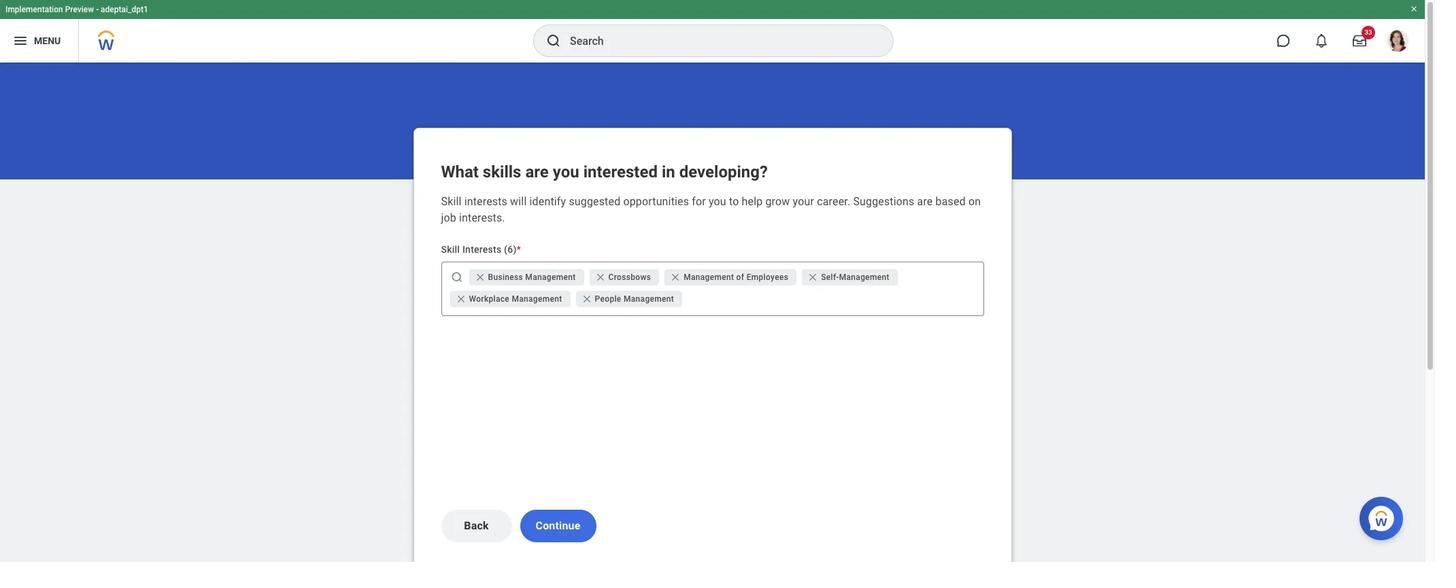 Task type: locate. For each thing, give the bounding box(es) containing it.
management inside workplace management button
[[512, 295, 562, 304]]

skill for skill interests (6) *
[[441, 244, 460, 255]]

remove image
[[475, 272, 488, 283], [475, 272, 485, 283], [595, 272, 609, 283], [595, 272, 606, 283], [670, 272, 684, 283], [670, 272, 681, 283], [456, 294, 469, 305]]

menu banner
[[0, 0, 1425, 63]]

you inside skill interests will identify suggested opportunities for you to help grow your career. suggestions are based on job interests.
[[709, 195, 726, 208]]

remove image left self-
[[808, 272, 819, 283]]

are left based
[[918, 195, 933, 208]]

interests
[[463, 244, 502, 255]]

1 horizontal spatial search image
[[546, 33, 562, 49]]

management for workplace management
[[512, 295, 562, 304]]

workplace management button
[[450, 291, 571, 308]]

your
[[793, 195, 814, 208]]

management down crossbows
[[624, 295, 674, 304]]

remove image
[[808, 272, 821, 283], [808, 272, 819, 283], [456, 294, 466, 305], [581, 294, 595, 305], [581, 294, 592, 305]]

skill up job
[[441, 195, 462, 208]]

search image
[[546, 33, 562, 49], [450, 271, 464, 284]]

search image inside menu banner
[[546, 33, 562, 49]]

career.
[[817, 195, 851, 208]]

employees
[[747, 273, 789, 282]]

to
[[729, 195, 739, 208]]

management up press left arrow to navigate selected items "field"
[[839, 273, 890, 282]]

0 horizontal spatial are
[[526, 163, 549, 182]]

business management button
[[469, 269, 584, 286]]

job
[[441, 212, 456, 225]]

menu button
[[0, 19, 78, 63]]

0 horizontal spatial search image
[[450, 271, 464, 284]]

33
[[1365, 29, 1373, 36]]

management inside self-management button
[[839, 273, 890, 282]]

implementation preview -   adeptai_dpt1
[[5, 5, 148, 14]]

*
[[517, 244, 521, 255]]

management inside people management button
[[624, 295, 674, 304]]

of
[[737, 273, 745, 282]]

management
[[525, 273, 576, 282], [684, 273, 734, 282], [839, 273, 890, 282], [512, 295, 562, 304], [624, 295, 674, 304]]

close environment banner image
[[1410, 5, 1419, 13]]

0 vertical spatial skill
[[441, 195, 462, 208]]

remove image left workplace
[[456, 294, 466, 305]]

1 skill from the top
[[441, 195, 462, 208]]

adeptai_dpt1
[[101, 5, 148, 14]]

Search Workday  search field
[[570, 26, 865, 56]]

skill left interests
[[441, 244, 460, 255]]

management inside business management button
[[525, 273, 576, 282]]

0 vertical spatial search image
[[546, 33, 562, 49]]

you left to
[[709, 195, 726, 208]]

you up identify
[[553, 163, 579, 182]]

1 vertical spatial skill
[[441, 244, 460, 255]]

1 vertical spatial search image
[[450, 271, 464, 284]]

1 vertical spatial you
[[709, 195, 726, 208]]

are
[[526, 163, 549, 182], [918, 195, 933, 208]]

opportunities
[[623, 195, 689, 208]]

remove image for workplace management
[[456, 294, 466, 305]]

business management
[[488, 273, 576, 282]]

back button
[[441, 510, 512, 543]]

menu
[[34, 35, 61, 46]]

management down business management
[[512, 295, 562, 304]]

people
[[595, 295, 622, 304]]

help
[[742, 195, 763, 208]]

skill
[[441, 195, 462, 208], [441, 244, 460, 255]]

self-
[[821, 273, 839, 282]]

1 vertical spatial are
[[918, 195, 933, 208]]

management for people management
[[624, 295, 674, 304]]

management left of
[[684, 273, 734, 282]]

0 vertical spatial you
[[553, 163, 579, 182]]

implementation
[[5, 5, 63, 14]]

workplace management
[[469, 295, 562, 304]]

skill interests will identify suggested opportunities for you to help grow your career. suggestions are based on job interests.
[[441, 195, 981, 225]]

management of employees button
[[665, 269, 797, 286]]

for
[[692, 195, 706, 208]]

skill inside skill interests will identify suggested opportunities for you to help grow your career. suggestions are based on job interests.
[[441, 195, 462, 208]]

interests
[[464, 195, 508, 208]]

2 skill from the top
[[441, 244, 460, 255]]

grow
[[766, 195, 790, 208]]

1 horizontal spatial you
[[709, 195, 726, 208]]

1 horizontal spatial are
[[918, 195, 933, 208]]

remove image inside workplace management button
[[456, 294, 466, 305]]

are up identify
[[526, 163, 549, 182]]

management up "workplace management" at the left bottom of page
[[525, 273, 576, 282]]

None field
[[685, 293, 978, 306]]

continue
[[536, 520, 581, 533]]

inbox large image
[[1353, 34, 1367, 48]]

remove image left people
[[581, 294, 592, 305]]

you
[[553, 163, 579, 182], [709, 195, 726, 208]]

self-management
[[821, 273, 890, 282]]

business
[[488, 273, 523, 282]]

press left arrow to navigate selected items field
[[685, 288, 978, 310]]



Task type: describe. For each thing, give the bounding box(es) containing it.
-
[[96, 5, 99, 14]]

preview
[[65, 5, 94, 14]]

profile logan mcneil image
[[1387, 30, 1409, 54]]

suggestions
[[853, 195, 915, 208]]

are inside skill interests will identify suggested opportunities for you to help grow your career. suggestions are based on job interests.
[[918, 195, 933, 208]]

skills
[[483, 163, 521, 182]]

people management
[[595, 295, 674, 304]]

back
[[464, 520, 489, 533]]

workplace
[[469, 295, 510, 304]]

what
[[441, 163, 479, 182]]

management of employees
[[684, 273, 789, 282]]

skill for skill interests will identify suggested opportunities for you to help grow your career. suggestions are based on job interests.
[[441, 195, 462, 208]]

33 button
[[1345, 26, 1376, 56]]

management for business management
[[525, 273, 576, 282]]

on
[[969, 195, 981, 208]]

continue button
[[520, 510, 596, 543]]

remove image inside workplace management button
[[456, 294, 469, 305]]

people management button
[[576, 291, 682, 308]]

remove image down crossbows button
[[581, 294, 595, 305]]

what skills are you interested in developing?
[[441, 163, 768, 182]]

(6)
[[504, 244, 517, 255]]

skill interests (6) *
[[441, 244, 521, 255]]

0 vertical spatial are
[[526, 163, 549, 182]]

management inside management of employees button
[[684, 273, 734, 282]]

remove image up press left arrow to navigate selected items "field"
[[808, 272, 821, 283]]

interested
[[583, 163, 658, 182]]

remove image for people management
[[581, 294, 592, 305]]

0 horizontal spatial you
[[553, 163, 579, 182]]

remove image for self-management
[[808, 272, 819, 283]]

identify
[[530, 195, 566, 208]]

justify image
[[12, 33, 29, 49]]

management for self-management
[[839, 273, 890, 282]]

will
[[510, 195, 527, 208]]

in
[[662, 163, 675, 182]]

self-management button
[[802, 269, 898, 286]]

notifications large image
[[1315, 34, 1329, 48]]

suggested
[[569, 195, 621, 208]]

interests.
[[459, 212, 505, 225]]

crossbows
[[609, 273, 651, 282]]

based
[[936, 195, 966, 208]]

developing?
[[679, 163, 768, 182]]

crossbows button
[[590, 269, 659, 286]]



Task type: vqa. For each thing, say whether or not it's contained in the screenshot.
Management associated with Workplace Management
yes



